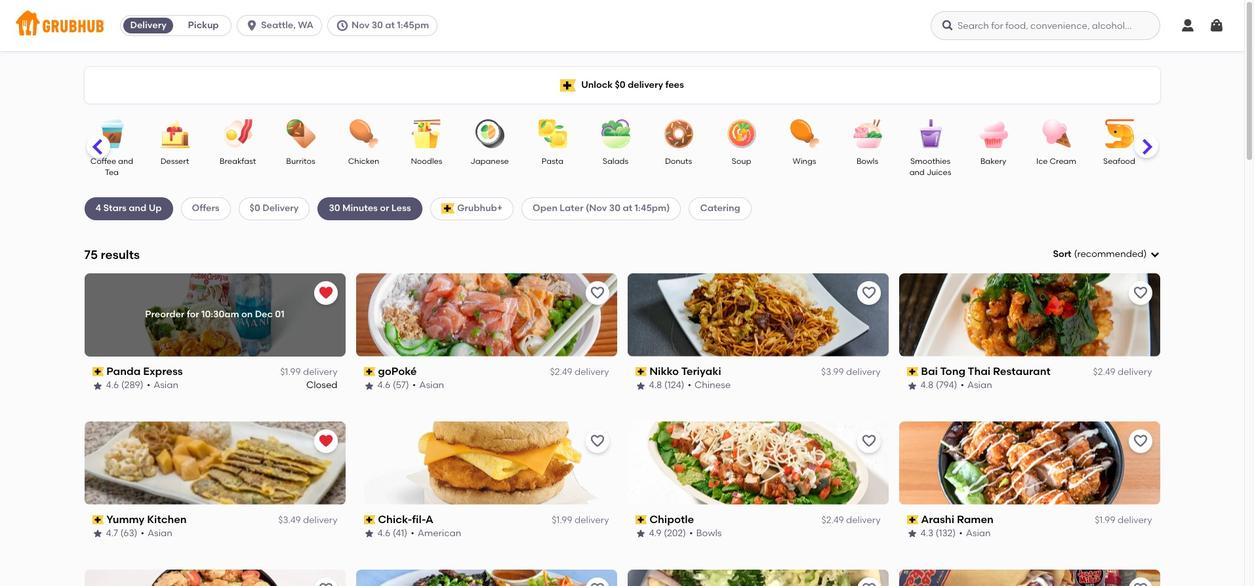 Task type: vqa. For each thing, say whether or not it's contained in the screenshot.


Task type: describe. For each thing, give the bounding box(es) containing it.
30 inside button
[[372, 20, 383, 31]]

4.8 for bai tong thai restaurant
[[921, 380, 934, 391]]

unlock
[[582, 79, 613, 90]]

4.6 (57)
[[378, 380, 409, 391]]

asian for arashi
[[967, 529, 991, 540]]

• asian down express
[[147, 380, 179, 391]]

(124)
[[665, 380, 685, 391]]

burritos
[[286, 157, 315, 166]]

pho vina burien logo image
[[356, 570, 617, 587]]

teriyaki
[[682, 365, 722, 378]]

stars
[[103, 203, 127, 214]]

tong
[[941, 365, 966, 378]]

subscription pass image for chick-fil-a
[[364, 516, 376, 525]]

fil-
[[412, 514, 426, 526]]

(nov
[[586, 203, 607, 214]]

sort
[[1054, 249, 1072, 260]]

snack gyro logo image
[[628, 570, 889, 587]]

pickup
[[188, 20, 219, 31]]

• for yummy kitchen
[[141, 529, 144, 540]]

smoothies
[[911, 157, 951, 166]]

smoothies and juices
[[910, 157, 952, 177]]

save this restaurant image for chipotle logo
[[861, 434, 877, 449]]

10:30am
[[201, 309, 239, 320]]

a
[[426, 514, 434, 526]]

chick-fil-a
[[378, 514, 434, 526]]

$1.99 for chick-fil-a
[[552, 515, 573, 526]]

dessert image
[[152, 119, 198, 148]]

juices
[[927, 168, 952, 177]]

seafood image
[[1097, 119, 1143, 148]]

star icon image for bai tong thai restaurant
[[907, 381, 918, 392]]

save this restaurant image for kizuki ramen & izakaya logo
[[318, 582, 334, 587]]

panda
[[106, 365, 141, 378]]

wings
[[793, 157, 817, 166]]

bowls image
[[845, 119, 891, 148]]

4.8 for nikko teriyaki
[[649, 380, 662, 391]]

subscription pass image for yummy kitchen
[[92, 516, 104, 525]]

minutes
[[343, 203, 378, 214]]

1 vertical spatial $0
[[250, 203, 260, 214]]

4.6 for gopoké
[[378, 380, 391, 391]]

subscription pass image for nikko teriyaki
[[636, 368, 647, 377]]

star icon image left 4.6 (289)
[[92, 381, 103, 392]]

star icon image for arashi ramen
[[907, 529, 918, 540]]

asian right (57)
[[420, 380, 444, 391]]

star icon image for chick-fil-a
[[364, 529, 374, 540]]

none field containing sort
[[1054, 248, 1161, 261]]

fees
[[666, 79, 684, 90]]

$2.49 delivery for gopoké
[[550, 367, 609, 378]]

offers
[[192, 203, 220, 214]]

$1.99 delivery for chick-fil-a
[[552, 515, 609, 526]]

01
[[275, 309, 285, 320]]

and for coffee and tea
[[118, 157, 133, 166]]

4.6 for chick-fil-a
[[378, 529, 391, 540]]

• for bai tong thai restaurant
[[961, 380, 965, 391]]

(57)
[[393, 380, 409, 391]]

(132)
[[936, 529, 956, 540]]

$2.49 for gopoké
[[550, 367, 573, 378]]

4.9 (202)
[[649, 529, 687, 540]]

ramen
[[958, 514, 994, 526]]

delivery for arashi ramen
[[1118, 515, 1153, 526]]

or
[[380, 203, 389, 214]]

ice cream image
[[1034, 119, 1080, 148]]

save this restaurant image for snack gyro logo
[[861, 582, 877, 587]]

(
[[1075, 249, 1078, 260]]

)
[[1144, 249, 1148, 260]]

pasta image
[[530, 119, 576, 148]]

chick-
[[378, 514, 412, 526]]

delivery button
[[121, 15, 176, 36]]

4.8 (124)
[[649, 380, 685, 391]]

results
[[101, 247, 140, 262]]

grubhub+
[[457, 203, 503, 214]]

$1.99 for arashi ramen
[[1096, 515, 1116, 526]]

$3.49 delivery
[[278, 515, 338, 526]]

less
[[392, 203, 411, 214]]

and for smoothies and juices
[[910, 168, 925, 177]]

save this restaurant image for pho vina burien logo
[[590, 582, 605, 587]]

4.3 (132)
[[921, 529, 956, 540]]

save this restaurant button for arashi ramen logo
[[1129, 430, 1153, 453]]

seattle,
[[261, 20, 296, 31]]

coffee and tea
[[90, 157, 133, 177]]

for
[[187, 309, 199, 320]]

seattle, wa button
[[237, 15, 327, 36]]

$3.99
[[822, 367, 844, 378]]

save this restaurant image for gopoké logo
[[590, 285, 605, 301]]

open later (nov 30 at 1:45pm)
[[533, 203, 670, 214]]

noodles
[[411, 157, 443, 166]]

save this restaurant button for snack gyro logo
[[857, 578, 881, 587]]

ice cream
[[1037, 157, 1077, 166]]

$3.99 delivery
[[822, 367, 881, 378]]

• for chipotle
[[690, 529, 693, 540]]

(41)
[[393, 529, 408, 540]]

noodles image
[[404, 119, 450, 148]]

4 stars and up
[[95, 203, 162, 214]]

soup
[[732, 157, 752, 166]]

bai tong thai restaurant logo image
[[899, 274, 1161, 357]]

breakfast
[[220, 157, 256, 166]]

1:45pm)
[[635, 203, 670, 214]]

$0 delivery
[[250, 203, 299, 214]]

• asian right (57)
[[413, 380, 444, 391]]

delivery for nikko teriyaki
[[847, 367, 881, 378]]

thai
[[968, 365, 991, 378]]

75
[[84, 247, 98, 262]]

coffee
[[90, 157, 116, 166]]

cream
[[1050, 157, 1077, 166]]

4.7
[[106, 529, 118, 540]]

• for nikko teriyaki
[[688, 380, 692, 391]]

saved restaurant button for panda express
[[314, 281, 338, 305]]

subscription pass image for arashi ramen
[[907, 516, 919, 525]]

chipotle
[[650, 514, 694, 526]]

30 minutes or less
[[329, 203, 411, 214]]

nikko
[[650, 365, 679, 378]]

• asian for yummy
[[141, 529, 173, 540]]

grubhub plus flag logo image for grubhub+
[[441, 204, 455, 214]]

preorder for 10:30am on dec 01
[[145, 309, 285, 320]]

4.7 (63)
[[106, 529, 137, 540]]

svg image
[[336, 19, 349, 32]]

save this restaurant button for kizuki ramen & izakaya logo
[[314, 578, 338, 587]]

burritos image
[[278, 119, 324, 148]]

save this restaurant button for bai tong thai restaurant logo in the right of the page
[[1129, 281, 1153, 305]]

subscription pass image
[[364, 368, 376, 377]]

delivery inside button
[[130, 20, 167, 31]]

panda express
[[106, 365, 183, 378]]

on
[[242, 309, 253, 320]]

save this restaurant button for jersey mike's logo
[[1129, 578, 1153, 587]]

yummy
[[106, 514, 145, 526]]

save this restaurant image for nikko teriyaki
[[861, 285, 877, 301]]

(202)
[[664, 529, 687, 540]]



Task type: locate. For each thing, give the bounding box(es) containing it.
ice
[[1037, 157, 1049, 166]]

save this restaurant button for chick-fil-a logo
[[586, 430, 609, 453]]

bai tong thai restaurant
[[922, 365, 1051, 378]]

4.8 (794)
[[921, 380, 958, 391]]

• asian
[[147, 380, 179, 391], [413, 380, 444, 391], [961, 380, 993, 391], [141, 529, 173, 540], [960, 529, 991, 540]]

arashi ramen
[[922, 514, 994, 526]]

0 horizontal spatial bowls
[[697, 529, 722, 540]]

saved restaurant image for yummy kitchen
[[318, 434, 334, 449]]

•
[[147, 380, 150, 391], [413, 380, 416, 391], [688, 380, 692, 391], [961, 380, 965, 391], [141, 529, 144, 540], [411, 529, 415, 540], [690, 529, 693, 540], [960, 529, 963, 540]]

4.6 (41)
[[378, 529, 408, 540]]

and inside smoothies and juices
[[910, 168, 925, 177]]

• down nikko teriyaki
[[688, 380, 692, 391]]

• asian down ramen
[[960, 529, 991, 540]]

• asian down the thai
[[961, 380, 993, 391]]

1 horizontal spatial 4.8
[[921, 380, 934, 391]]

jersey mike's logo image
[[899, 570, 1161, 587]]

$2.49 delivery for chipotle
[[822, 515, 881, 526]]

star icon image left "4.8 (794)"
[[907, 381, 918, 392]]

30 left minutes
[[329, 203, 340, 214]]

bakery
[[981, 157, 1007, 166]]

(63)
[[120, 529, 137, 540]]

1 saved restaurant image from the top
[[318, 285, 334, 301]]

delivery left pickup
[[130, 20, 167, 31]]

star icon image for yummy kitchen
[[92, 529, 103, 540]]

1 vertical spatial delivery
[[263, 203, 299, 214]]

saved restaurant image
[[318, 285, 334, 301], [318, 434, 334, 449]]

kizuki ramen & izakaya logo image
[[84, 570, 346, 587]]

4
[[95, 203, 101, 214]]

4.6 down panda
[[106, 380, 119, 391]]

at left 1:45pm
[[385, 20, 395, 31]]

asian for yummy
[[148, 529, 173, 540]]

closed
[[307, 380, 338, 391]]

0 horizontal spatial $1.99
[[280, 367, 301, 378]]

30 right the 'nov'
[[372, 20, 383, 31]]

star icon image left 4.8 (124) on the right of the page
[[636, 381, 646, 392]]

1 horizontal spatial $1.99 delivery
[[552, 515, 609, 526]]

delivery down burritos at top left
[[263, 203, 299, 214]]

• right (202)
[[690, 529, 693, 540]]

star icon image
[[92, 381, 103, 392], [364, 381, 374, 392], [636, 381, 646, 392], [907, 381, 918, 392], [92, 529, 103, 540], [364, 529, 374, 540], [636, 529, 646, 540], [907, 529, 918, 540]]

• right (41)
[[411, 529, 415, 540]]

japanese image
[[467, 119, 513, 148]]

star icon image for nikko teriyaki
[[636, 381, 646, 392]]

1 horizontal spatial $2.49
[[822, 515, 844, 526]]

pasta
[[542, 157, 564, 166]]

save this restaurant image
[[590, 285, 605, 301], [590, 434, 605, 449], [861, 434, 877, 449], [318, 582, 334, 587], [590, 582, 605, 587], [861, 582, 877, 587], [1133, 582, 1149, 587]]

asian down ramen
[[967, 529, 991, 540]]

$1.99 delivery for arashi ramen
[[1096, 515, 1153, 526]]

gopoké logo image
[[356, 274, 617, 357]]

(794)
[[936, 380, 958, 391]]

subscription pass image left the bai
[[907, 368, 919, 377]]

• for chick-fil-a
[[411, 529, 415, 540]]

1 horizontal spatial $1.99
[[552, 515, 573, 526]]

2 saved restaurant button from the top
[[314, 430, 338, 453]]

and
[[118, 157, 133, 166], [910, 168, 925, 177], [129, 203, 147, 214]]

chicken image
[[341, 119, 387, 148]]

2 4.8 from the left
[[921, 380, 934, 391]]

svg image
[[1181, 18, 1196, 33], [1210, 18, 1225, 33], [246, 19, 259, 32], [942, 19, 955, 32], [1150, 250, 1161, 260]]

None field
[[1054, 248, 1161, 261]]

at
[[385, 20, 395, 31], [623, 203, 633, 214]]

coffee and tea image
[[89, 119, 135, 148]]

1 4.8 from the left
[[649, 380, 662, 391]]

asian down kitchen
[[148, 529, 173, 540]]

seattle, wa
[[261, 20, 314, 31]]

salads image
[[593, 119, 639, 148]]

breakfast image
[[215, 119, 261, 148]]

seafood
[[1104, 157, 1136, 166]]

grubhub plus flag logo image
[[561, 79, 576, 92], [441, 204, 455, 214]]

donuts
[[665, 157, 692, 166]]

open
[[533, 203, 558, 214]]

1 horizontal spatial $2.49 delivery
[[822, 515, 881, 526]]

yummy kitchen
[[106, 514, 187, 526]]

1 horizontal spatial bowls
[[857, 157, 879, 166]]

saved restaurant button
[[314, 281, 338, 305], [314, 430, 338, 453]]

restaurant
[[994, 365, 1051, 378]]

save this restaurant image for jersey mike's logo
[[1133, 582, 1149, 587]]

main navigation navigation
[[0, 0, 1245, 51]]

2 horizontal spatial 30
[[610, 203, 621, 214]]

arashi ramen logo image
[[899, 422, 1161, 505]]

• chinese
[[688, 380, 731, 391]]

save this restaurant image for chick-fil-a logo
[[590, 434, 605, 449]]

save this restaurant image for arashi ramen
[[1133, 434, 1149, 449]]

japanese
[[471, 157, 509, 166]]

at inside button
[[385, 20, 395, 31]]

1 horizontal spatial $0
[[615, 79, 626, 90]]

subscription pass image left chick-
[[364, 516, 376, 525]]

0 horizontal spatial 4.8
[[649, 380, 662, 391]]

30
[[372, 20, 383, 31], [329, 203, 340, 214], [610, 203, 621, 214]]

and inside coffee and tea
[[118, 157, 133, 166]]

nikko teriyaki logo image
[[628, 274, 889, 357]]

0 horizontal spatial $2.49 delivery
[[550, 367, 609, 378]]

0 vertical spatial $0
[[615, 79, 626, 90]]

preorder
[[145, 309, 185, 320]]

• american
[[411, 529, 462, 540]]

unlock $0 delivery fees
[[582, 79, 684, 90]]

2 vertical spatial and
[[129, 203, 147, 214]]

$0 right unlock
[[615, 79, 626, 90]]

wa
[[298, 20, 314, 31]]

1 vertical spatial saved restaurant image
[[318, 434, 334, 449]]

1 vertical spatial and
[[910, 168, 925, 177]]

bai
[[922, 365, 939, 378]]

recommended
[[1078, 249, 1144, 260]]

0 vertical spatial delivery
[[130, 20, 167, 31]]

$1.99 for panda express
[[280, 367, 301, 378]]

• right (63)
[[141, 529, 144, 540]]

star icon image for gopoké
[[364, 381, 374, 392]]

asian down express
[[154, 380, 179, 391]]

grubhub plus flag logo image left unlock
[[561, 79, 576, 92]]

smoothies and juices image
[[908, 119, 954, 148]]

4.6 left (57)
[[378, 380, 391, 391]]

save this restaurant button for nikko teriyaki logo
[[857, 281, 881, 305]]

nov 30 at 1:45pm
[[352, 20, 429, 31]]

4.3
[[921, 529, 934, 540]]

1 horizontal spatial delivery
[[263, 203, 299, 214]]

grubhub plus flag logo image for unlock $0 delivery fees
[[561, 79, 576, 92]]

salads
[[603, 157, 629, 166]]

$2.49 for bai tong thai restaurant
[[1094, 367, 1116, 378]]

bowls right (202)
[[697, 529, 722, 540]]

$2.49
[[550, 367, 573, 378], [1094, 367, 1116, 378], [822, 515, 844, 526]]

Search for food, convenience, alcohol... search field
[[931, 11, 1161, 40]]

and down 'smoothies'
[[910, 168, 925, 177]]

$0 right offers
[[250, 203, 260, 214]]

gopoké
[[378, 365, 417, 378]]

(289)
[[121, 380, 144, 391]]

1 horizontal spatial at
[[623, 203, 633, 214]]

asian down the thai
[[968, 380, 993, 391]]

star icon image left the 4.9 on the right bottom of the page
[[636, 529, 646, 540]]

1 horizontal spatial grubhub plus flag logo image
[[561, 79, 576, 92]]

delivery for panda express
[[303, 367, 338, 378]]

delivery for gopoké
[[575, 367, 609, 378]]

bowls down bowls image at the right of page
[[857, 157, 879, 166]]

$3.49
[[278, 515, 301, 526]]

4.6
[[106, 380, 119, 391], [378, 380, 391, 391], [378, 529, 391, 540]]

star icon image left 4.3
[[907, 529, 918, 540]]

$2.49 delivery for bai tong thai restaurant
[[1094, 367, 1153, 378]]

star icon image left '4.6 (41)'
[[364, 529, 374, 540]]

arashi
[[922, 514, 955, 526]]

1 saved restaurant button from the top
[[314, 281, 338, 305]]

0 horizontal spatial $1.99 delivery
[[280, 367, 338, 378]]

0 vertical spatial at
[[385, 20, 395, 31]]

0 vertical spatial grubhub plus flag logo image
[[561, 79, 576, 92]]

sort ( recommended )
[[1054, 249, 1148, 260]]

$1.99 delivery for panda express
[[280, 367, 338, 378]]

subscription pass image left the chipotle
[[636, 516, 647, 525]]

delivery for chipotle
[[847, 515, 881, 526]]

0 horizontal spatial 30
[[329, 203, 340, 214]]

1 vertical spatial bowls
[[697, 529, 722, 540]]

4.8 down nikko
[[649, 380, 662, 391]]

1 vertical spatial at
[[623, 203, 633, 214]]

subscription pass image for bai tong thai restaurant
[[907, 368, 919, 377]]

saved restaurant button for yummy kitchen
[[314, 430, 338, 453]]

and left the up
[[129, 203, 147, 214]]

75 results
[[84, 247, 140, 262]]

delivery for yummy kitchen
[[303, 515, 338, 526]]

4.9
[[649, 529, 662, 540]]

up
[[149, 203, 162, 214]]

later
[[560, 203, 584, 214]]

0 vertical spatial and
[[118, 157, 133, 166]]

• for gopoké
[[413, 380, 416, 391]]

• right (794)
[[961, 380, 965, 391]]

star icon image left 4.7 at the bottom left of page
[[92, 529, 103, 540]]

subscription pass image left arashi
[[907, 516, 919, 525]]

save this restaurant image for bai tong thai restaurant
[[1133, 285, 1149, 301]]

• bowls
[[690, 529, 722, 540]]

american
[[418, 529, 462, 540]]

save this restaurant button for gopoké logo
[[586, 281, 609, 305]]

express
[[143, 365, 183, 378]]

save this restaurant button for chipotle logo
[[857, 430, 881, 453]]

1 vertical spatial saved restaurant button
[[314, 430, 338, 453]]

1 vertical spatial grubhub plus flag logo image
[[441, 204, 455, 214]]

nikko teriyaki
[[650, 365, 722, 378]]

subscription pass image left panda
[[92, 368, 104, 377]]

dessert
[[161, 157, 189, 166]]

star icon image down subscription pass icon
[[364, 381, 374, 392]]

• down panda express
[[147, 380, 150, 391]]

$2.49 delivery
[[550, 367, 609, 378], [1094, 367, 1153, 378], [822, 515, 881, 526]]

0 vertical spatial bowls
[[857, 157, 879, 166]]

nov
[[352, 20, 370, 31]]

2 saved restaurant image from the top
[[318, 434, 334, 449]]

and up the 'tea'
[[118, 157, 133, 166]]

yummy kitchen logo image
[[84, 422, 346, 505]]

subscription pass image left yummy at the left bottom of the page
[[92, 516, 104, 525]]

1 horizontal spatial 30
[[372, 20, 383, 31]]

30 right (nov at left top
[[610, 203, 621, 214]]

0 horizontal spatial $2.49
[[550, 367, 573, 378]]

delivery for chick-fil-a
[[575, 515, 609, 526]]

saved restaurant image for panda express
[[318, 285, 334, 301]]

2 horizontal spatial $2.49
[[1094, 367, 1116, 378]]

2 horizontal spatial $1.99
[[1096, 515, 1116, 526]]

chinese
[[695, 380, 731, 391]]

2 horizontal spatial $2.49 delivery
[[1094, 367, 1153, 378]]

2 horizontal spatial $1.99 delivery
[[1096, 515, 1153, 526]]

• right (57)
[[413, 380, 416, 391]]

0 vertical spatial saved restaurant image
[[318, 285, 334, 301]]

subscription pass image for chipotle
[[636, 516, 647, 525]]

• asian for arashi
[[960, 529, 991, 540]]

0 horizontal spatial at
[[385, 20, 395, 31]]

$2.49 for chipotle
[[822, 515, 844, 526]]

star icon image for chipotle
[[636, 529, 646, 540]]

4.6 left (41)
[[378, 529, 391, 540]]

grubhub plus flag logo image left the grubhub+
[[441, 204, 455, 214]]

• asian down yummy kitchen
[[141, 529, 173, 540]]

chipotle logo image
[[628, 422, 889, 505]]

0 horizontal spatial grubhub plus flag logo image
[[441, 204, 455, 214]]

donuts image
[[656, 119, 702, 148]]

0 horizontal spatial $0
[[250, 203, 260, 214]]

save this restaurant image
[[861, 285, 877, 301], [1133, 285, 1149, 301], [1133, 434, 1149, 449]]

pickup button
[[176, 15, 231, 36]]

svg image inside the seattle, wa button
[[246, 19, 259, 32]]

chick-fil-a logo image
[[356, 422, 617, 505]]

subscription pass image left nikko
[[636, 368, 647, 377]]

0 horizontal spatial delivery
[[130, 20, 167, 31]]

tea
[[105, 168, 119, 177]]

at left 1:45pm)
[[623, 203, 633, 214]]

• asian for bai
[[961, 380, 993, 391]]

$1.99
[[280, 367, 301, 378], [552, 515, 573, 526], [1096, 515, 1116, 526]]

• down arashi ramen
[[960, 529, 963, 540]]

soup image
[[719, 119, 765, 148]]

subscription pass image for panda express
[[92, 368, 104, 377]]

• for arashi ramen
[[960, 529, 963, 540]]

asian for bai
[[968, 380, 993, 391]]

4.8 down the bai
[[921, 380, 934, 391]]

0 vertical spatial saved restaurant button
[[314, 281, 338, 305]]

$0
[[615, 79, 626, 90], [250, 203, 260, 214]]

$1.99 delivery
[[280, 367, 338, 378], [552, 515, 609, 526], [1096, 515, 1153, 526]]

subscription pass image
[[92, 368, 104, 377], [636, 368, 647, 377], [907, 368, 919, 377], [92, 516, 104, 525], [364, 516, 376, 525], [636, 516, 647, 525], [907, 516, 919, 525]]

delivery for bai tong thai restaurant
[[1118, 367, 1153, 378]]

wings image
[[782, 119, 828, 148]]

chicken
[[348, 157, 380, 166]]

bakery image
[[971, 119, 1017, 148]]

save this restaurant button for pho vina burien logo
[[586, 578, 609, 587]]



